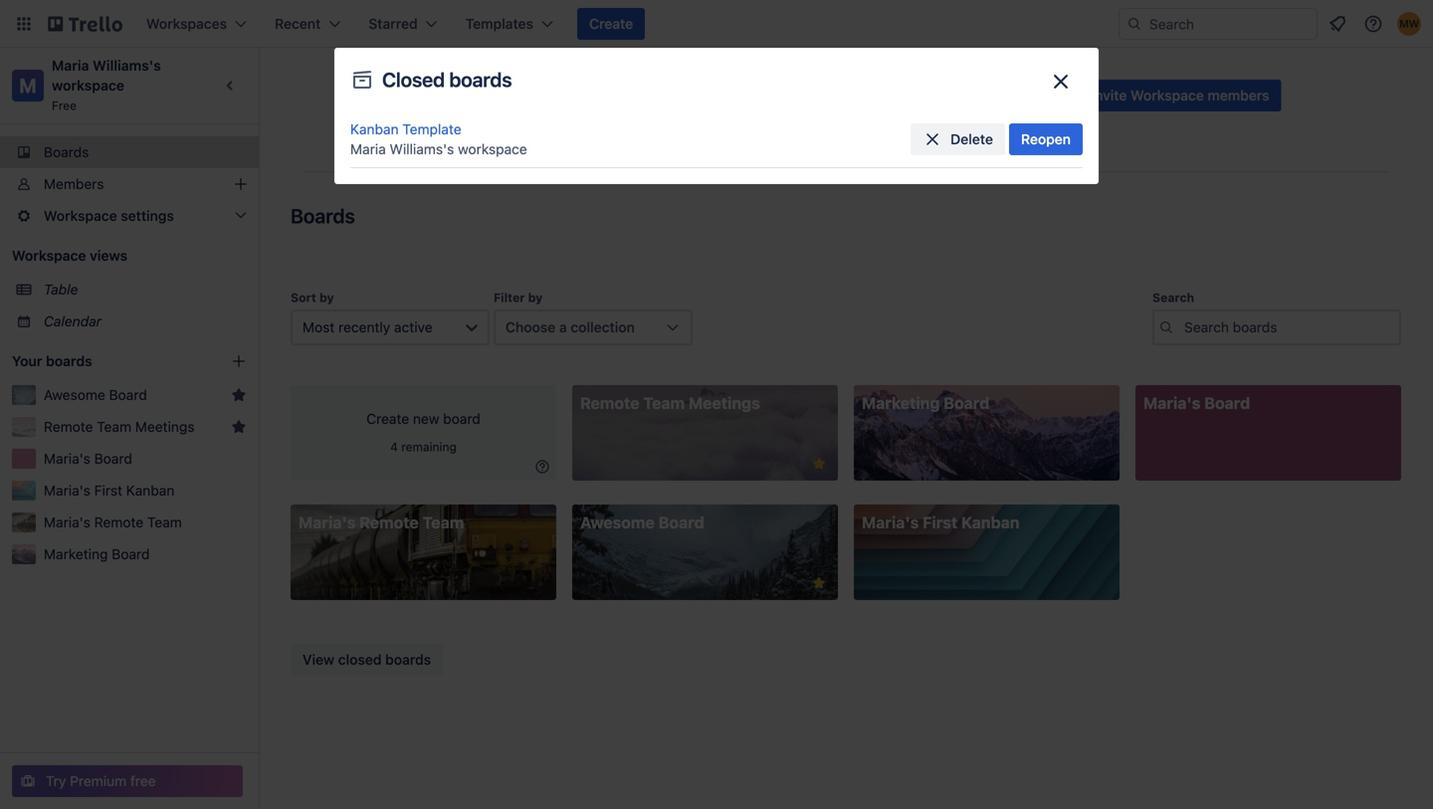 Task type: vqa. For each thing, say whether or not it's contained in the screenshot.
Maria Williams's workspace workspace
yes



Task type: locate. For each thing, give the bounding box(es) containing it.
1 horizontal spatial workspace
[[1131, 87, 1204, 104]]

0 vertical spatial awesome board
[[44, 387, 147, 403]]

active
[[394, 319, 433, 336]]

closed boards
[[382, 68, 512, 91]]

2 by from the left
[[528, 291, 543, 305]]

0 horizontal spatial maria's board
[[44, 451, 132, 467]]

Search field
[[1143, 9, 1317, 39]]

create
[[589, 15, 633, 32], [367, 411, 409, 427]]

workspace down primary element
[[653, 87, 753, 110]]

0 horizontal spatial maria's first kanban link
[[44, 481, 247, 501]]

board
[[109, 387, 147, 403], [944, 394, 990, 413], [1205, 394, 1251, 413], [94, 451, 132, 467], [659, 513, 705, 532], [112, 546, 150, 563]]

0 horizontal spatial workspace
[[12, 247, 86, 264]]

1 horizontal spatial by
[[528, 291, 543, 305]]

1 vertical spatial marketing
[[44, 546, 108, 563]]

1 vertical spatial remote team meetings
[[44, 419, 195, 435]]

boards up members
[[44, 144, 89, 160]]

1 vertical spatial create
[[367, 411, 409, 427]]

0 horizontal spatial marketing
[[44, 546, 108, 563]]

0 horizontal spatial maria
[[52, 57, 89, 74]]

remaining
[[401, 440, 457, 454]]

your
[[12, 353, 42, 369]]

kanban
[[350, 121, 399, 137], [126, 482, 175, 499], [962, 513, 1020, 532]]

sort
[[291, 291, 316, 305]]

calendar
[[44, 313, 102, 330]]

1 horizontal spatial awesome board
[[580, 513, 705, 532]]

boards
[[44, 144, 89, 160], [291, 204, 355, 227]]

1 vertical spatial maria's first kanban
[[862, 513, 1020, 532]]

workspace inside kanban template maria williams's workspace
[[458, 141, 527, 157]]

m inside button
[[445, 89, 476, 130]]

maria's remote team link
[[291, 505, 557, 600], [44, 513, 247, 533]]

meetings
[[689, 394, 761, 413], [135, 419, 195, 435]]

m for m link
[[19, 74, 37, 97]]

Search text field
[[1153, 310, 1402, 345]]

boards right closed
[[449, 68, 512, 91]]

maria inside kanban template maria williams's workspace
[[350, 141, 386, 157]]

williams's down template
[[390, 141, 454, 157]]

2 vertical spatial kanban
[[962, 513, 1020, 532]]

1 horizontal spatial williams's
[[390, 141, 454, 157]]

0 vertical spatial marketing board link
[[854, 385, 1120, 481]]

0 horizontal spatial by
[[320, 291, 334, 305]]

0 horizontal spatial remote team meetings
[[44, 419, 195, 435]]

0 horizontal spatial marketing board link
[[44, 545, 247, 565]]

maria's remote team down 4
[[299, 513, 464, 532]]

search
[[1153, 291, 1195, 305]]

maria's board
[[1144, 394, 1251, 413], [44, 451, 132, 467]]

workspace right invite
[[1131, 87, 1204, 104]]

1 vertical spatial first
[[923, 513, 958, 532]]

new
[[413, 411, 440, 427]]

team inside remote team meetings button
[[97, 419, 131, 435]]

maria's remote team down remote team meetings button
[[44, 514, 182, 531]]

williams's
[[93, 57, 161, 74], [556, 87, 649, 110], [390, 141, 454, 157]]

0 horizontal spatial workspace
[[52, 77, 124, 94]]

2 horizontal spatial workspace
[[653, 87, 753, 110]]

create up maria williams's workspace
[[589, 15, 633, 32]]

maria's
[[1144, 394, 1201, 413], [44, 451, 91, 467], [44, 482, 91, 499], [299, 513, 356, 532], [862, 513, 919, 532], [44, 514, 91, 531]]

1 horizontal spatial awesome
[[580, 513, 655, 532]]

view closed boards
[[303, 652, 431, 668]]

williams's down create button
[[556, 87, 649, 110]]

1 horizontal spatial maria's first kanban
[[862, 513, 1020, 532]]

0 horizontal spatial meetings
[[135, 419, 195, 435]]

0 horizontal spatial first
[[94, 482, 122, 499]]

0 horizontal spatial boards
[[44, 144, 89, 160]]

delete button
[[911, 123, 1005, 155]]

maria inside maria williams's workspace free
[[52, 57, 89, 74]]

1 horizontal spatial marketing
[[862, 394, 940, 413]]

1 horizontal spatial boards
[[291, 204, 355, 227]]

template
[[403, 121, 462, 137]]

workspace navigation collapse icon image
[[217, 72, 245, 100]]

maria up the free
[[52, 57, 89, 74]]

boards inside the boards link
[[44, 144, 89, 160]]

marketing
[[862, 394, 940, 413], [44, 546, 108, 563]]

1 horizontal spatial kanban
[[350, 121, 399, 137]]

0 vertical spatial williams's
[[93, 57, 161, 74]]

0 vertical spatial workspace
[[1131, 87, 1204, 104]]

by
[[320, 291, 334, 305], [528, 291, 543, 305]]

awesome board button
[[44, 385, 223, 405]]

0 vertical spatial maria's first kanban
[[44, 482, 175, 499]]

by right the sort
[[320, 291, 334, 305]]

williams's for maria williams's workspace
[[556, 87, 649, 110]]

0 vertical spatial create
[[589, 15, 633, 32]]

maria's first kanban link
[[44, 481, 247, 501], [854, 505, 1120, 600]]

0 vertical spatial maria's first kanban link
[[44, 481, 247, 501]]

1 vertical spatial maria's first kanban link
[[854, 505, 1120, 600]]

closed
[[382, 68, 445, 91]]

remote team meetings link
[[572, 385, 838, 481]]

0 vertical spatial remote team meetings
[[580, 394, 761, 413]]

remote team meetings
[[580, 394, 761, 413], [44, 419, 195, 435]]

most recently active
[[303, 319, 433, 336]]

choose a collection button
[[494, 310, 693, 345]]

1 horizontal spatial marketing board
[[862, 394, 990, 413]]

marketing board
[[862, 394, 990, 413], [44, 546, 150, 563]]

awesome
[[44, 387, 105, 403], [580, 513, 655, 532]]

1 horizontal spatial create
[[589, 15, 633, 32]]

boards for closed boards
[[449, 68, 512, 91]]

1 vertical spatial maria
[[500, 87, 551, 110]]

1 vertical spatial awesome
[[580, 513, 655, 532]]

williams's up the boards link
[[93, 57, 161, 74]]

workspace
[[1131, 87, 1204, 104], [12, 247, 86, 264]]

1 vertical spatial awesome board
[[580, 513, 705, 532]]

2 vertical spatial boards
[[385, 652, 431, 668]]

2 starred icon image from the top
[[231, 419, 247, 435]]

1 vertical spatial marketing board
[[44, 546, 150, 563]]

m
[[19, 74, 37, 97], [445, 89, 476, 130]]

1 vertical spatial kanban
[[126, 482, 175, 499]]

boards
[[449, 68, 512, 91], [46, 353, 92, 369], [385, 652, 431, 668]]

remote down collection
[[580, 394, 640, 413]]

board inside button
[[109, 387, 147, 403]]

invite
[[1092, 87, 1128, 104]]

maria's board link
[[1136, 385, 1402, 481], [44, 449, 247, 469]]

remote
[[580, 394, 640, 413], [44, 419, 93, 435], [360, 513, 419, 532], [94, 514, 144, 531]]

starred icon image
[[231, 387, 247, 403], [231, 419, 247, 435]]

boards up 'sort by'
[[291, 204, 355, 227]]

maria's remote team
[[299, 513, 464, 532], [44, 514, 182, 531]]

m for m button
[[445, 89, 476, 130]]

0 vertical spatial starred icon image
[[231, 387, 247, 403]]

2 vertical spatial williams's
[[390, 141, 454, 157]]

remote team meetings inside remote team meetings button
[[44, 419, 195, 435]]

1 horizontal spatial workspace
[[458, 141, 527, 157]]

0 horizontal spatial create
[[367, 411, 409, 427]]

boards right the closed
[[385, 652, 431, 668]]

0 horizontal spatial maria's first kanban
[[44, 482, 175, 499]]

0 vertical spatial kanban
[[350, 121, 399, 137]]

4 remaining
[[390, 440, 457, 454]]

0 vertical spatial marketing
[[862, 394, 940, 413]]

2 horizontal spatial williams's
[[556, 87, 649, 110]]

0 horizontal spatial awesome board
[[44, 387, 147, 403]]

1 horizontal spatial m
[[445, 89, 476, 130]]

maria right m button
[[500, 87, 551, 110]]

1 horizontal spatial first
[[923, 513, 958, 532]]

1 horizontal spatial marketing board link
[[854, 385, 1120, 481]]

maria williams's workspace link
[[52, 57, 165, 94]]

workspace up the free
[[52, 77, 124, 94]]

m right closed
[[445, 89, 476, 130]]

calendar link
[[44, 312, 247, 332]]

create for create
[[589, 15, 633, 32]]

remote down 4
[[360, 513, 419, 532]]

1 horizontal spatial remote team meetings
[[580, 394, 761, 413]]

0 vertical spatial meetings
[[689, 394, 761, 413]]

awesome board link
[[572, 505, 838, 600]]

team inside remote team meetings link
[[644, 394, 685, 413]]

1 vertical spatial starred icon image
[[231, 419, 247, 435]]

remote inside button
[[44, 419, 93, 435]]

meetings inside remote team meetings link
[[689, 394, 761, 413]]

closed
[[338, 652, 382, 668]]

try premium free
[[46, 773, 156, 790]]

table link
[[44, 280, 247, 300]]

0 vertical spatial boards
[[44, 144, 89, 160]]

0 vertical spatial boards
[[449, 68, 512, 91]]

0 vertical spatial awesome
[[44, 387, 105, 403]]

2 horizontal spatial maria
[[500, 87, 551, 110]]

2 vertical spatial maria
[[350, 141, 386, 157]]

0 vertical spatial maria
[[52, 57, 89, 74]]

marketing board link
[[854, 385, 1120, 481], [44, 545, 247, 565]]

maria down kanban template link
[[350, 141, 386, 157]]

maria
[[52, 57, 89, 74], [500, 87, 551, 110], [350, 141, 386, 157]]

sm image
[[533, 457, 553, 477]]

0 vertical spatial first
[[94, 482, 122, 499]]

boards inside button
[[385, 652, 431, 668]]

awesome board
[[44, 387, 147, 403], [580, 513, 705, 532]]

create inside button
[[589, 15, 633, 32]]

your boards
[[12, 353, 92, 369]]

0 horizontal spatial williams's
[[93, 57, 161, 74]]

1 horizontal spatial boards
[[385, 652, 431, 668]]

williams's inside kanban template maria williams's workspace
[[390, 141, 454, 157]]

0 vertical spatial marketing board
[[862, 394, 990, 413]]

by for filter by
[[528, 291, 543, 305]]

add board image
[[231, 353, 247, 369]]

first
[[94, 482, 122, 499], [923, 513, 958, 532]]

0 horizontal spatial kanban
[[126, 482, 175, 499]]

kanban template maria williams's workspace
[[350, 121, 527, 157]]

0 horizontal spatial marketing board
[[44, 546, 150, 563]]

boards down calendar
[[46, 353, 92, 369]]

1 vertical spatial williams's
[[556, 87, 649, 110]]

1 horizontal spatial maria
[[350, 141, 386, 157]]

1 starred icon image from the top
[[231, 387, 247, 403]]

1 horizontal spatial maria's remote team
[[299, 513, 464, 532]]

create up 4
[[367, 411, 409, 427]]

workspace up table
[[12, 247, 86, 264]]

1 horizontal spatial maria's board link
[[1136, 385, 1402, 481]]

m left maria williams's workspace free
[[19, 74, 37, 97]]

1 horizontal spatial meetings
[[689, 394, 761, 413]]

by right filter
[[528, 291, 543, 305]]

1 horizontal spatial maria's board
[[1144, 394, 1251, 413]]

0 horizontal spatial boards
[[46, 353, 92, 369]]

workspace inside maria williams's workspace free
[[52, 77, 124, 94]]

remote down remote team meetings button
[[94, 514, 144, 531]]

sm image
[[1072, 86, 1092, 106]]

maria williams (mariawilliams94) image
[[1398, 12, 1422, 36]]

1 vertical spatial meetings
[[135, 419, 195, 435]]

team
[[644, 394, 685, 413], [97, 419, 131, 435], [423, 513, 464, 532], [147, 514, 182, 531]]

1 by from the left
[[320, 291, 334, 305]]

0 horizontal spatial m
[[19, 74, 37, 97]]

williams's inside maria williams's workspace free
[[93, 57, 161, 74]]

0 horizontal spatial awesome
[[44, 387, 105, 403]]

1 vertical spatial boards
[[46, 353, 92, 369]]

remote down your boards
[[44, 419, 93, 435]]

maria's first kanban
[[44, 482, 175, 499], [862, 513, 1020, 532]]

2 horizontal spatial boards
[[449, 68, 512, 91]]

workspace down m button
[[458, 141, 527, 157]]

workspace
[[52, 77, 124, 94], [653, 87, 753, 110], [458, 141, 527, 157]]

1 vertical spatial workspace
[[12, 247, 86, 264]]

free
[[52, 99, 77, 113]]

maria williams's workspace
[[500, 87, 753, 110]]



Task type: describe. For each thing, give the bounding box(es) containing it.
choose a collection
[[506, 319, 635, 336]]

view closed boards button
[[291, 644, 443, 676]]

collection
[[571, 319, 635, 336]]

starred icon image for awesome board
[[231, 387, 247, 403]]

reopen
[[1021, 131, 1071, 147]]

workspace inside button
[[1131, 87, 1204, 104]]

4
[[390, 440, 398, 454]]

1 horizontal spatial maria's first kanban link
[[854, 505, 1120, 600]]

views
[[90, 247, 128, 264]]

reopen button
[[1009, 123, 1083, 155]]

invite workspace members
[[1092, 87, 1270, 104]]

workspace views
[[12, 247, 128, 264]]

invite workspace members button
[[1060, 80, 1282, 112]]

2 horizontal spatial kanban
[[962, 513, 1020, 532]]

0 vertical spatial maria's board
[[1144, 394, 1251, 413]]

choose
[[506, 319, 556, 336]]

kanban template link
[[350, 121, 462, 137]]

create button
[[577, 8, 645, 40]]

1 vertical spatial marketing board link
[[44, 545, 247, 565]]

1 vertical spatial boards
[[291, 204, 355, 227]]

maria for maria williams's workspace free
[[52, 57, 89, 74]]

1 horizontal spatial maria's remote team link
[[291, 505, 557, 600]]

1 vertical spatial maria's board
[[44, 451, 132, 467]]

most
[[303, 319, 335, 336]]

open information menu image
[[1364, 14, 1384, 34]]

remote team meetings inside remote team meetings link
[[580, 394, 761, 413]]

view
[[303, 652, 335, 668]]

try
[[46, 773, 66, 790]]

try premium free button
[[12, 766, 243, 797]]

boards link
[[0, 136, 259, 168]]

board
[[443, 411, 481, 427]]

0 horizontal spatial maria's remote team
[[44, 514, 182, 531]]

boards for your boards
[[46, 353, 92, 369]]

table
[[44, 281, 78, 298]]

awesome inside button
[[44, 387, 105, 403]]

your boards with 6 items element
[[12, 349, 201, 373]]

workspace for maria williams's workspace free
[[52, 77, 124, 94]]

create for create new board
[[367, 411, 409, 427]]

m link
[[12, 70, 44, 102]]

kanban inside kanban template maria williams's workspace
[[350, 121, 399, 137]]

workspace for maria williams's workspace
[[653, 87, 753, 110]]

create new board
[[367, 411, 481, 427]]

meetings inside remote team meetings button
[[135, 419, 195, 435]]

a
[[559, 319, 567, 336]]

0 horizontal spatial maria's remote team link
[[44, 513, 247, 533]]

members
[[1208, 87, 1270, 104]]

delete
[[951, 131, 994, 147]]

filter by
[[494, 291, 543, 305]]

search image
[[1127, 16, 1143, 32]]

primary element
[[0, 0, 1434, 48]]

m button
[[431, 80, 490, 139]]

maria for maria williams's workspace
[[500, 87, 551, 110]]

starred icon image for remote team meetings
[[231, 419, 247, 435]]

awesome board inside button
[[44, 387, 147, 403]]

0 notifications image
[[1326, 12, 1350, 36]]

williams's for maria williams's workspace free
[[93, 57, 161, 74]]

premium
[[70, 773, 127, 790]]

free
[[130, 773, 156, 790]]

filter
[[494, 291, 525, 305]]

0 horizontal spatial maria's board link
[[44, 449, 247, 469]]

members link
[[0, 168, 259, 200]]

members
[[44, 176, 104, 192]]

recently
[[339, 319, 390, 336]]

remote team meetings button
[[44, 417, 223, 437]]

maria williams's workspace free
[[52, 57, 165, 113]]

by for sort by
[[320, 291, 334, 305]]

sort by
[[291, 291, 334, 305]]



